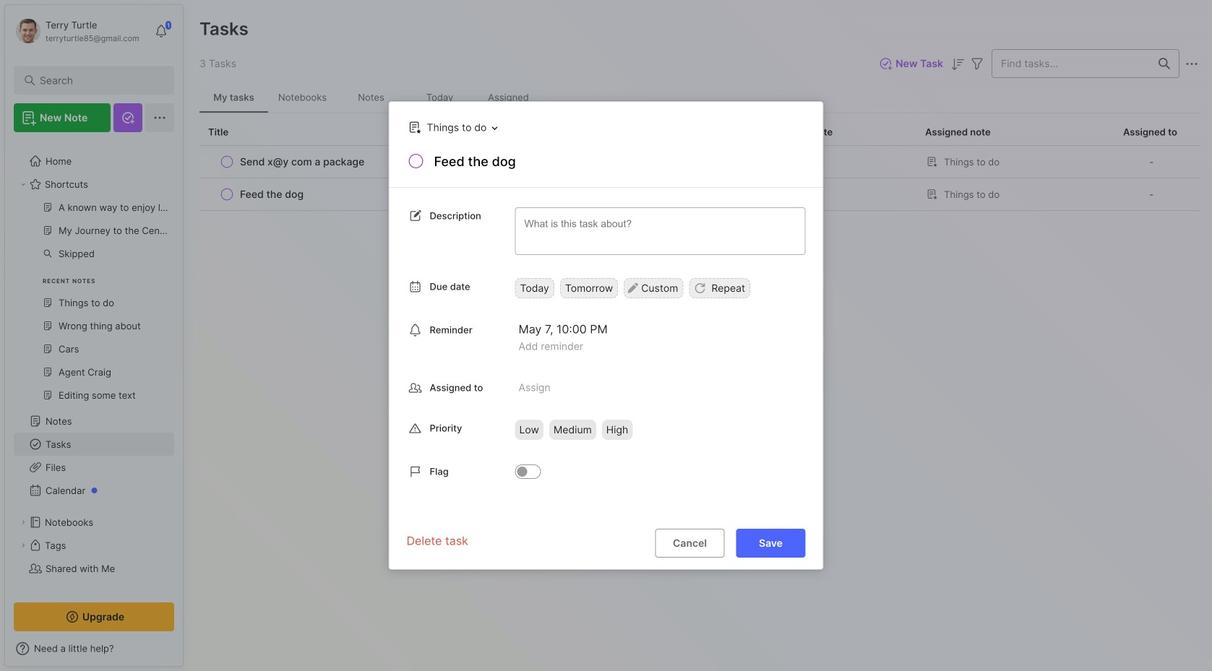 Task type: vqa. For each thing, say whether or not it's contained in the screenshot.
Send x@y com a package 0 Cell
yes



Task type: describe. For each thing, give the bounding box(es) containing it.
feed the dog 1 cell
[[240, 187, 304, 202]]

Search text field
[[40, 74, 155, 87]]

expand notebooks image
[[19, 518, 27, 527]]

group inside tree
[[14, 196, 174, 416]]

Go to note or move task field
[[402, 117, 503, 138]]

Enter task text field
[[433, 153, 806, 177]]



Task type: locate. For each thing, give the bounding box(es) containing it.
2 cell from the top
[[783, 179, 917, 210]]

cell for the feed the dog 1 cell
[[783, 179, 917, 210]]

main element
[[0, 0, 188, 672]]

row
[[200, 146, 1201, 179], [208, 152, 775, 172], [200, 179, 1201, 211], [208, 184, 775, 205]]

1 vertical spatial cell
[[783, 179, 917, 210]]

row group
[[200, 146, 1201, 211]]

0 vertical spatial cell
[[783, 146, 917, 178]]

tree
[[5, 141, 183, 612]]

none search field inside main element
[[40, 72, 155, 89]]

expand tags image
[[19, 541, 27, 550]]

tree inside main element
[[5, 141, 183, 612]]

None search field
[[40, 72, 155, 89]]

cell
[[783, 146, 917, 178], [783, 179, 917, 210]]

1 cell from the top
[[783, 146, 917, 178]]

Find tasks… text field
[[992, 52, 1150, 76]]

What is this task about? text field
[[515, 207, 806, 255]]

cell for send x@y com a package 0 cell
[[783, 146, 917, 178]]

group
[[14, 196, 174, 416]]

send x@y com a package 0 cell
[[240, 155, 365, 169]]



